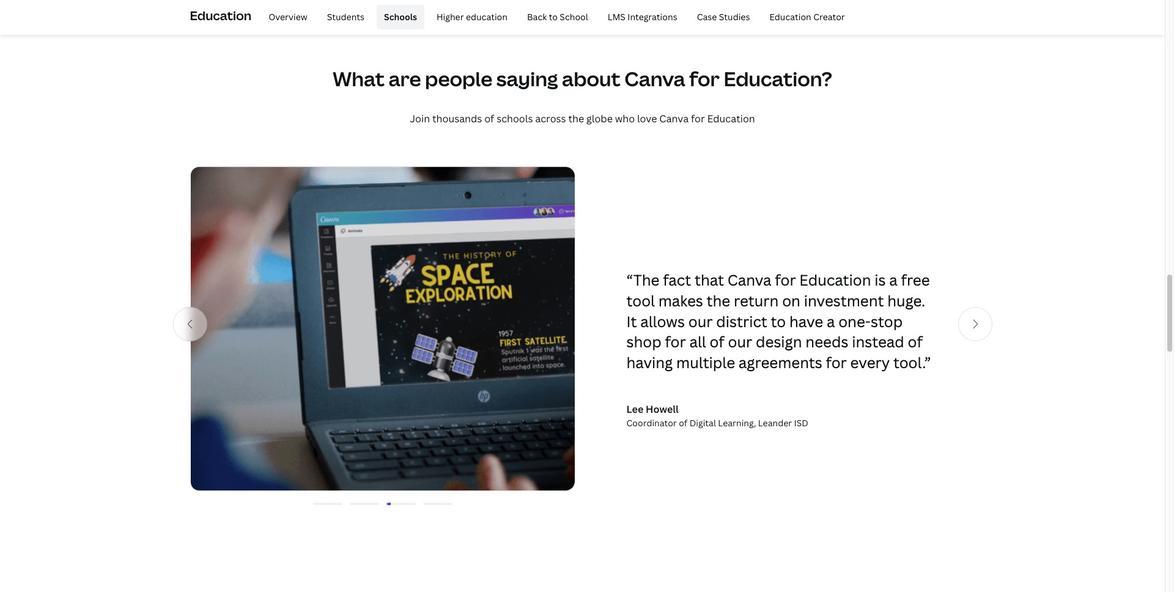 Task type: locate. For each thing, give the bounding box(es) containing it.
to inside the "the fact that canva for education is a free tool makes the return on investment huge. it allows our district to have a one-stop shop for all of our design needs instead of having multiple agreements for every tool."
[[771, 311, 786, 331]]

makes
[[659, 291, 704, 311]]

return
[[734, 291, 779, 311]]

to
[[549, 11, 558, 23], [771, 311, 786, 331]]

across
[[536, 112, 566, 125]]

that
[[695, 270, 725, 290]]

the left globe
[[569, 112, 584, 125]]

globe
[[587, 112, 613, 125]]

canva right the love
[[660, 112, 689, 125]]

overview
[[269, 11, 308, 23]]

our
[[689, 311, 713, 331], [728, 332, 753, 352]]

canva up the love
[[625, 65, 686, 92]]

case
[[697, 11, 717, 23]]

what are people saying about canva for education?
[[333, 65, 833, 92]]

our up all
[[689, 311, 713, 331]]

of inside lee howell coordinator of digital learning, leander isd
[[679, 418, 688, 429]]

education?
[[724, 65, 833, 92]]

for
[[690, 65, 720, 92], [691, 112, 705, 125], [775, 270, 796, 290], [665, 332, 686, 352], [826, 352, 847, 373]]

canva
[[625, 65, 686, 92], [660, 112, 689, 125], [728, 270, 772, 290]]

of right all
[[710, 332, 725, 352]]

0 horizontal spatial our
[[689, 311, 713, 331]]

what
[[333, 65, 385, 92]]

1 horizontal spatial a
[[890, 270, 898, 290]]

are
[[389, 65, 421, 92]]

1 horizontal spatial the
[[707, 291, 731, 311]]

is
[[875, 270, 886, 290]]

a right is
[[890, 270, 898, 290]]

case studies link
[[690, 5, 758, 29]]

digital
[[690, 418, 717, 429]]

join
[[410, 112, 430, 125]]

the
[[569, 112, 584, 125], [707, 291, 731, 311]]

higher education
[[437, 11, 508, 23]]

1 vertical spatial to
[[771, 311, 786, 331]]

fact
[[663, 270, 692, 290]]

school
[[560, 11, 589, 23]]

of left the "digital"
[[679, 418, 688, 429]]

case studies
[[697, 11, 750, 23]]

canva up return
[[728, 270, 772, 290]]

schools link
[[377, 5, 425, 29]]

people
[[425, 65, 493, 92]]

isd
[[795, 418, 809, 429]]

about
[[562, 65, 621, 92]]

schools
[[497, 112, 533, 125]]

0 horizontal spatial a
[[827, 311, 836, 331]]

1 vertical spatial our
[[728, 332, 753, 352]]

education inside the "the fact that canva for education is a free tool makes the return on investment huge. it allows our district to have a one-stop shop for all of our design needs instead of having multiple agreements for every tool."
[[800, 270, 872, 290]]

lee howell coordinator of digital learning, leander isd
[[627, 403, 809, 429]]

back
[[527, 11, 547, 23]]

tool
[[627, 291, 655, 311]]

menu bar
[[257, 5, 853, 29]]

0 vertical spatial our
[[689, 311, 713, 331]]

the inside the "the fact that canva for education is a free tool makes the return on investment huge. it allows our district to have a one-stop shop for all of our design needs instead of having multiple agreements for every tool."
[[707, 291, 731, 311]]

overview link
[[261, 5, 315, 29]]

1 horizontal spatial our
[[728, 332, 753, 352]]

a
[[890, 270, 898, 290], [827, 311, 836, 331]]

0 vertical spatial to
[[549, 11, 558, 23]]

the down 'that'
[[707, 291, 731, 311]]

education creator link
[[763, 5, 853, 29]]

1 horizontal spatial to
[[771, 311, 786, 331]]

lee
[[627, 403, 644, 416]]

1 vertical spatial the
[[707, 291, 731, 311]]

saying
[[497, 65, 558, 92]]

schools
[[384, 11, 417, 23]]

back to school
[[527, 11, 589, 23]]

investment
[[804, 291, 884, 311]]

education
[[190, 7, 252, 24], [770, 11, 812, 23], [708, 112, 756, 125], [800, 270, 872, 290]]

needs
[[806, 332, 849, 352]]

to up design
[[771, 311, 786, 331]]

of
[[485, 112, 495, 125], [710, 332, 725, 352], [908, 332, 923, 352], [679, 418, 688, 429]]

higher
[[437, 11, 464, 23]]

who
[[615, 112, 635, 125]]

0 horizontal spatial the
[[569, 112, 584, 125]]

join thousands of schools across the globe who love canva for education
[[410, 112, 756, 125]]

to right "back"
[[549, 11, 558, 23]]

our down district
[[728, 332, 753, 352]]

huge.
[[888, 291, 926, 311]]

learning,
[[719, 418, 757, 429]]

thousands
[[433, 112, 482, 125]]

a up needs
[[827, 311, 836, 331]]

2 vertical spatial canva
[[728, 270, 772, 290]]

higher education link
[[430, 5, 515, 29]]

0 vertical spatial the
[[569, 112, 584, 125]]



Task type: describe. For each thing, give the bounding box(es) containing it.
"the fact that canva for education is a free tool makes the return on investment huge. it allows our district to have a one-stop shop for all of our design needs instead of having multiple agreements for every tool."
[[627, 270, 932, 373]]

design
[[756, 332, 803, 352]]

education
[[466, 11, 508, 23]]

0 vertical spatial canva
[[625, 65, 686, 92]]

studies
[[719, 11, 750, 23]]

integrations
[[628, 11, 678, 23]]

all
[[690, 332, 707, 352]]

agreements
[[739, 352, 823, 373]]

students link
[[320, 5, 372, 29]]

multiple
[[677, 352, 736, 373]]

canva inside the "the fact that canva for education is a free tool makes the return on investment huge. it allows our district to have a one-stop shop for all of our design needs instead of having multiple agreements for every tool."
[[728, 270, 772, 290]]

menu bar containing overview
[[257, 5, 853, 29]]

leander isd school student working with canva on their laptop computer. image
[[190, 166, 575, 492]]

lms
[[608, 11, 626, 23]]

education creator
[[770, 11, 846, 23]]

every
[[851, 352, 890, 373]]

of up tool." on the right bottom of page
[[908, 332, 923, 352]]

have
[[790, 311, 824, 331]]

"the
[[627, 270, 660, 290]]

stop
[[871, 311, 903, 331]]

creator
[[814, 11, 846, 23]]

leander
[[759, 418, 793, 429]]

allows
[[641, 311, 685, 331]]

0 horizontal spatial to
[[549, 11, 558, 23]]

coordinator
[[627, 418, 677, 429]]

free
[[902, 270, 930, 290]]

on
[[783, 291, 801, 311]]

one-
[[839, 311, 871, 331]]

0 vertical spatial a
[[890, 270, 898, 290]]

it
[[627, 311, 637, 331]]

1 vertical spatial canva
[[660, 112, 689, 125]]

instead
[[852, 332, 905, 352]]

shop
[[627, 332, 662, 352]]

back to school link
[[520, 5, 596, 29]]

district
[[717, 311, 768, 331]]

students
[[327, 11, 365, 23]]

lms integrations
[[608, 11, 678, 23]]

tool."
[[894, 352, 932, 373]]

1 vertical spatial a
[[827, 311, 836, 331]]

love
[[638, 112, 657, 125]]

lms integrations link
[[601, 5, 685, 29]]

howell
[[646, 403, 679, 416]]

having
[[627, 352, 673, 373]]

of left schools
[[485, 112, 495, 125]]



Task type: vqa. For each thing, say whether or not it's contained in the screenshot.
their in the bottom right of the page
no



